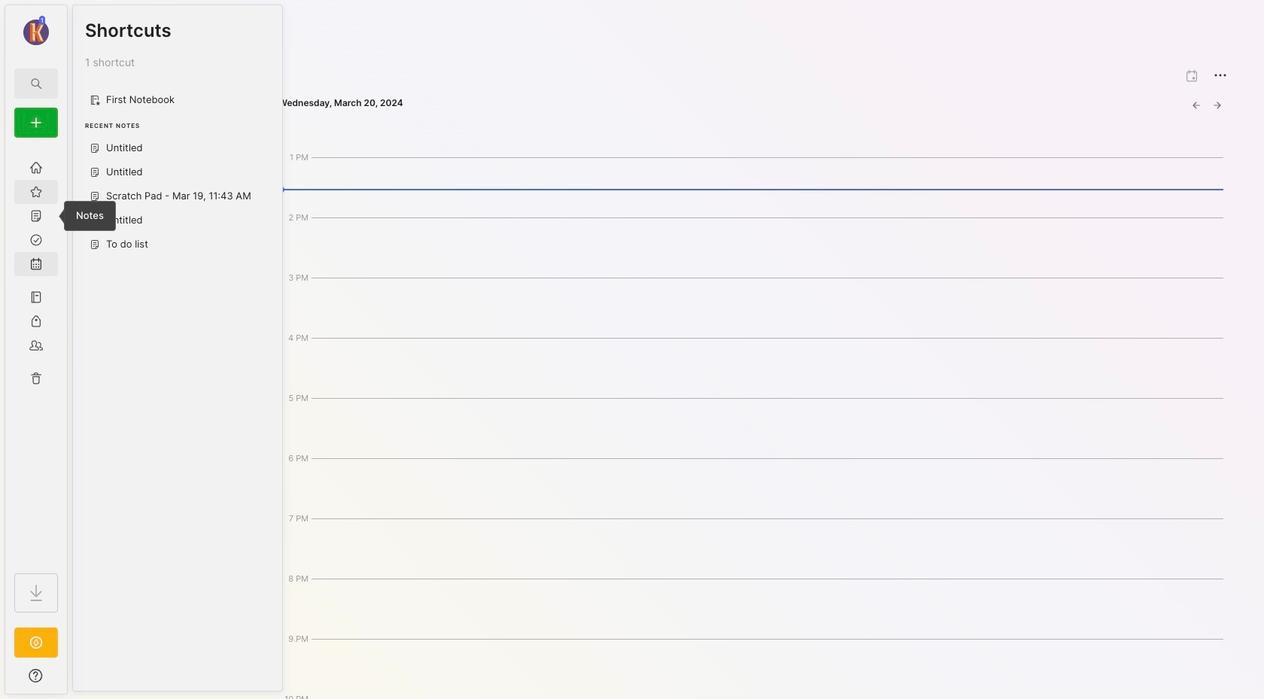 Task type: vqa. For each thing, say whether or not it's contained in the screenshot.
row
yes



Task type: locate. For each thing, give the bounding box(es) containing it.
grid
[[125, 396, 137, 408]]

row
[[125, 396, 137, 408]]

Select434 checkbox
[[125, 396, 137, 408]]

tree inside main element
[[5, 147, 67, 560]]

main element
[[0, 0, 72, 699]]

tree
[[5, 147, 67, 560]]



Task type: describe. For each thing, give the bounding box(es) containing it.
Account field
[[5, 14, 67, 47]]

home image
[[29, 160, 44, 175]]

click to expand image
[[66, 671, 77, 690]]

WHAT'S NEW field
[[5, 664, 67, 688]]

edit search image
[[27, 75, 45, 93]]

upgrade image
[[27, 634, 45, 652]]



